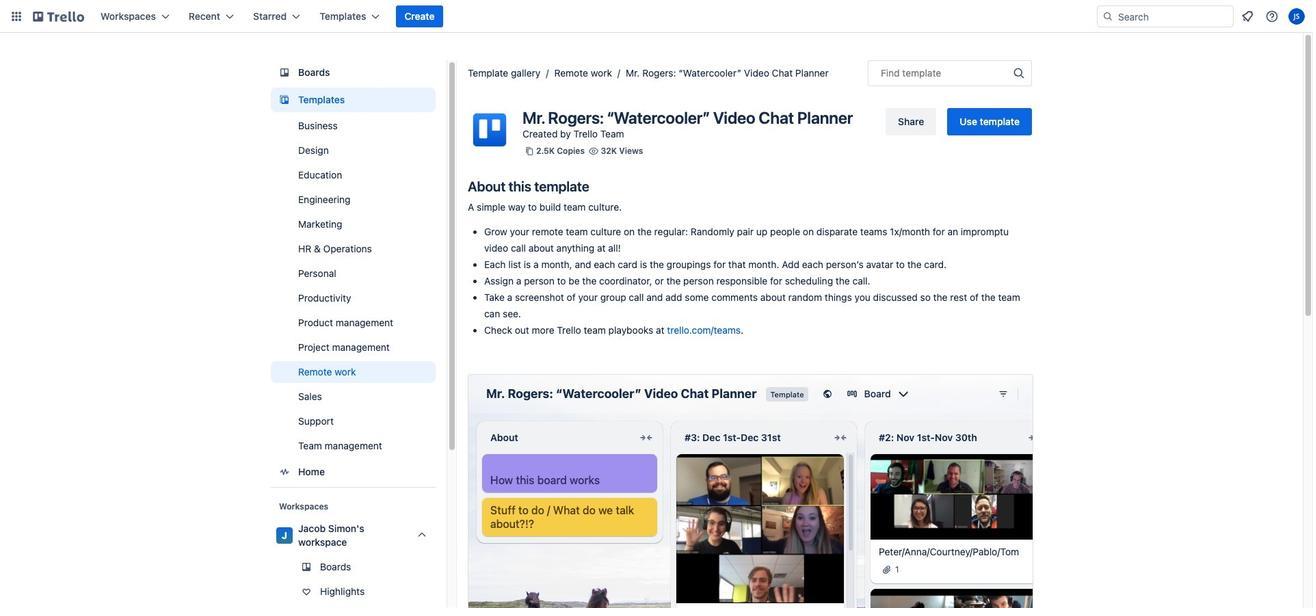 Task type: locate. For each thing, give the bounding box(es) containing it.
back to home image
[[33, 5, 84, 27]]

open information menu image
[[1265, 10, 1279, 23]]

None field
[[868, 60, 1032, 86]]

template board image
[[276, 92, 293, 108]]

trello team image
[[468, 108, 512, 152]]

Search field
[[1114, 7, 1233, 26]]



Task type: vqa. For each thing, say whether or not it's contained in the screenshot.
the search image
yes



Task type: describe. For each thing, give the bounding box(es) containing it.
primary element
[[0, 0, 1313, 33]]

jacob simon (jacobsimon16) image
[[1289, 8, 1305, 25]]

home image
[[276, 464, 293, 480]]

board image
[[276, 64, 293, 81]]

0 notifications image
[[1239, 8, 1256, 25]]

search image
[[1103, 11, 1114, 22]]



